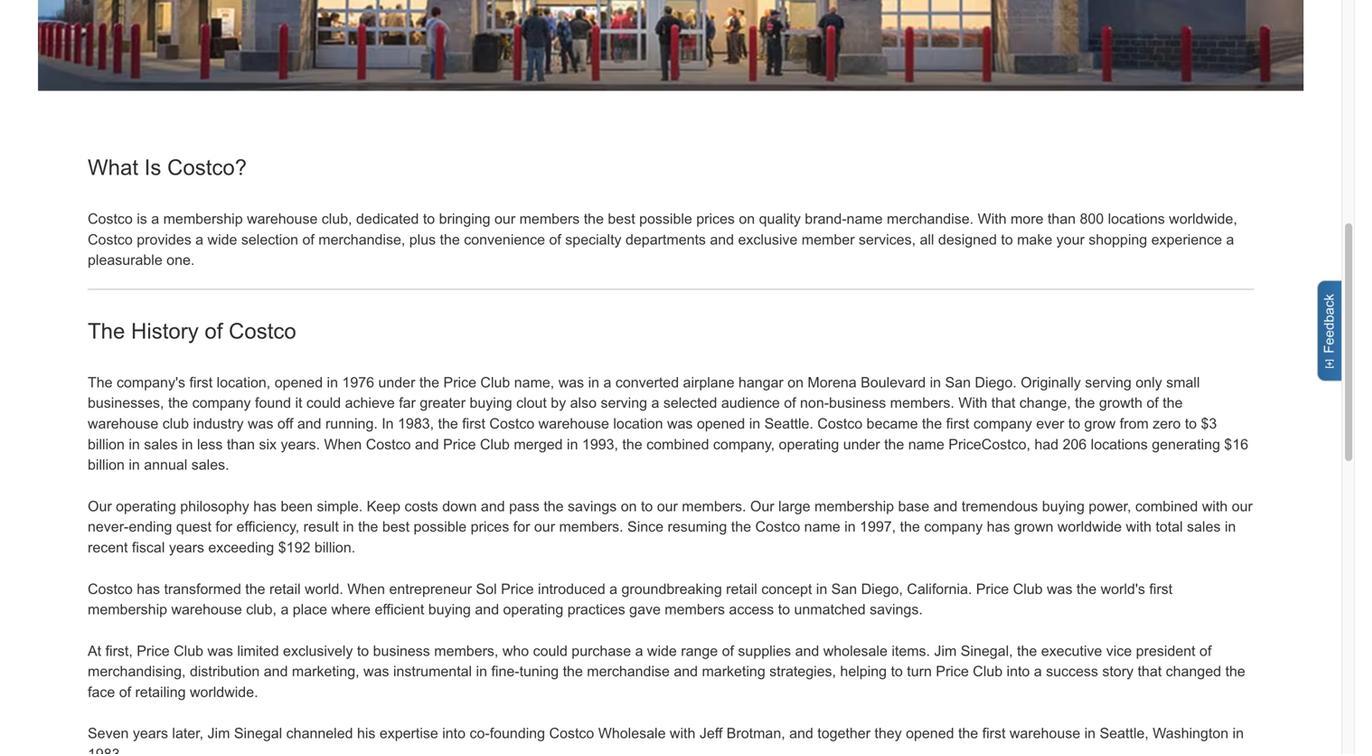 Task type: locate. For each thing, give the bounding box(es) containing it.
sales
[[144, 436, 178, 452], [1188, 519, 1221, 535]]

story
[[1103, 664, 1134, 680]]

1 vertical spatial that
[[1138, 664, 1162, 680]]

philosophy
[[180, 498, 249, 514]]

members. up resuming
[[682, 498, 747, 514]]

0 vertical spatial members.
[[891, 395, 955, 411]]

that down diego.
[[992, 395, 1016, 411]]

for down philosophy
[[216, 519, 233, 535]]

1 vertical spatial membership
[[815, 498, 895, 514]]

buying down entrepreneur at left
[[429, 602, 471, 618]]

the right became
[[922, 416, 943, 432]]

opened up it
[[275, 374, 323, 390]]

and left 'together' on the bottom of page
[[790, 726, 814, 742]]

the company's first location, opened in 1976 under the price club name, was in a converted airplane hangar on morena boulevard in san diego. originally serving only small businesses, the company found it could achieve far greater buying clout by also serving a selected audience of non-business members. with that change, the growth of the warehouse club industry was off and running. in 1983, the first costco warehouse location was opened in seattle. costco became the first company ever to grow from zero to $3 billion in sales in less than six years. when costco and price club merged in 1993, the combined company, operating under the name pricecostco, had 206 locations generating $16 billion in annual sales.
[[88, 374, 1249, 473]]

possible inside our operating philosophy has been simple. keep costs down and pass the savings on to our members. our large membership base and tremendous buying power, combined with our never-ending quest for efficiency, result in the best possible prices for our members. since resuming the costco name in 1997, the company has grown worldwide with total sales in recent fiscal years exceeding $192 billion.
[[414, 519, 467, 535]]

1 horizontal spatial wide
[[647, 643, 677, 659]]

with left jeff at the right bottom of page
[[670, 726, 696, 742]]

0 horizontal spatial members.
[[559, 519, 624, 535]]

members. down boulevard
[[891, 395, 955, 411]]

exclusively
[[283, 643, 353, 659]]

2 retail from the left
[[726, 581, 758, 597]]

costco inside "costco has transformed the retail world. when entrepreneur sol price introduced a groundbreaking retail concept in san diego, california. price club was the world's first membership warehouse club, a place where efficient buying and operating practices gave members access to unmatched savings."
[[88, 581, 133, 597]]

prices
[[697, 211, 735, 227], [471, 519, 509, 535]]

name inside the company's first location, opened in 1976 under the price club name, was in a converted airplane hangar on morena boulevard in san diego. originally serving only small businesses, the company found it could achieve far greater buying clout by also serving a selected audience of non-business members. with that change, the growth of the warehouse club industry was off and running. in 1983, the first costco warehouse location was opened in seattle. costco became the first company ever to grow from zero to $3 billion in sales in less than six years. when costco and price club merged in 1993, the combined company, operating under the name pricecostco, had 206 locations generating $16 billion in annual sales.
[[909, 436, 945, 452]]

than left six
[[227, 436, 255, 452]]

founding
[[490, 726, 545, 742]]

1 vertical spatial members
[[665, 602, 725, 618]]

of right history
[[205, 319, 223, 343]]

1 horizontal spatial prices
[[697, 211, 735, 227]]

in left 1993,
[[567, 436, 578, 452]]

costco down clout
[[490, 416, 535, 432]]

serving up the location on the left
[[601, 395, 648, 411]]

opened up company,
[[697, 416, 745, 432]]

1 vertical spatial operating
[[116, 498, 176, 514]]

the inside the company's first location, opened in 1976 under the price club name, was in a converted airplane hangar on morena boulevard in san diego. originally serving only small businesses, the company found it could achieve far greater buying clout by also serving a selected audience of non-business members. with that change, the growth of the warehouse club industry was off and running. in 1983, the first costco warehouse location was opened in seattle. costco became the first company ever to grow from zero to $3 billion in sales in less than six years. when costco and price club merged in 1993, the combined company, operating under the name pricecostco, had 206 locations generating $16 billion in annual sales.
[[88, 374, 113, 390]]

range
[[681, 643, 718, 659]]

0 horizontal spatial with
[[670, 726, 696, 742]]

1 vertical spatial club,
[[246, 602, 277, 618]]

buying up worldwide
[[1043, 498, 1085, 514]]

0 vertical spatial opened
[[275, 374, 323, 390]]

1 horizontal spatial years
[[169, 540, 204, 556]]

1 the from the top
[[88, 319, 125, 343]]

since
[[628, 519, 664, 535]]

generating
[[1152, 436, 1221, 452]]

with down $16
[[1203, 498, 1228, 514]]

club down grown
[[1014, 581, 1043, 597]]

into inside 'seven years later, jim sinegal channeled his expertise into co-founding costco wholesale with jeff brotman, and together they opened the first warehouse in seattle, washington in 1983.'
[[442, 726, 466, 742]]

members,
[[434, 643, 499, 659]]

2 vertical spatial buying
[[429, 602, 471, 618]]

club left name,
[[481, 374, 510, 390]]

merged
[[514, 436, 563, 452]]

merchandise,
[[319, 231, 405, 248]]

members inside "costco has transformed the retail world. when entrepreneur sol price introduced a groundbreaking retail concept in san diego, california. price club was the world's first membership warehouse club, a place where efficient buying and operating practices gave members access to unmatched savings."
[[665, 602, 725, 618]]

0 horizontal spatial club,
[[246, 602, 277, 618]]

practices
[[568, 602, 626, 618]]

1 horizontal spatial that
[[1138, 664, 1162, 680]]

1 horizontal spatial retail
[[726, 581, 758, 597]]

1 vertical spatial buying
[[1043, 498, 1085, 514]]

worldwide
[[1058, 519, 1122, 535]]

1 vertical spatial opened
[[697, 416, 745, 432]]

selection
[[241, 231, 298, 248]]

2 horizontal spatial has
[[987, 519, 1011, 535]]

1 horizontal spatial best
[[608, 211, 635, 227]]

grown
[[1015, 519, 1054, 535]]

1 horizontal spatial san
[[946, 374, 971, 390]]

$16
[[1225, 436, 1249, 452]]

0 vertical spatial billion
[[88, 436, 125, 452]]

costco?
[[167, 156, 247, 180]]

1976
[[342, 374, 374, 390]]

0 horizontal spatial name
[[805, 519, 841, 535]]

best
[[608, 211, 635, 227], [382, 519, 410, 535]]

2 the from the top
[[88, 374, 113, 390]]

opened
[[275, 374, 323, 390], [697, 416, 745, 432], [906, 726, 955, 742]]

when up where
[[348, 581, 385, 597]]

locations up shopping
[[1108, 211, 1166, 227]]

the up specialty
[[584, 211, 604, 227]]

on inside the company's first location, opened in 1976 under the price club name, was in a converted airplane hangar on morena boulevard in san diego. originally serving only small businesses, the company found it could achieve far greater buying clout by also serving a selected audience of non-business members. with that change, the growth of the warehouse club industry was off and running. in 1983, the first costco warehouse location was opened in seattle. costco became the first company ever to grow from zero to $3 billion in sales in less than six years. when costco and price club merged in 1993, the combined company, operating under the name pricecostco, had 206 locations generating $16 billion in annual sales.
[[788, 374, 804, 390]]

concept
[[762, 581, 812, 597]]

0 horizontal spatial into
[[442, 726, 466, 742]]

on up since
[[621, 498, 637, 514]]

convenience
[[464, 231, 545, 248]]

name down large
[[805, 519, 841, 535]]

0 vertical spatial than
[[1048, 211, 1076, 227]]

price right turn
[[936, 664, 969, 680]]

only
[[1136, 374, 1163, 390]]

1 horizontal spatial than
[[1048, 211, 1076, 227]]

brand-
[[805, 211, 847, 227]]

members. inside the company's first location, opened in 1976 under the price club name, was in a converted airplane hangar on morena boulevard in san diego. originally serving only small businesses, the company found it could achieve far greater buying clout by also serving a selected audience of non-business members. with that change, the growth of the warehouse club industry was off and running. in 1983, the first costco warehouse location was opened in seattle. costco became the first company ever to grow from zero to $3 billion in sales in less than six years. when costco and price club merged in 1993, the combined company, operating under the name pricecostco, had 206 locations generating $16 billion in annual sales.
[[891, 395, 955, 411]]

tremendous
[[962, 498, 1039, 514]]

1 vertical spatial locations
[[1091, 436, 1148, 452]]

into left co-
[[442, 726, 466, 742]]

2 vertical spatial opened
[[906, 726, 955, 742]]

buying inside our operating philosophy has been simple. keep costs down and pass the savings on to our members. our large membership base and tremendous buying power, combined with our never-ending quest for efficiency, result in the best possible prices for our members. since resuming the costco name in 1997, the company has grown worldwide with total sales in recent fiscal years exceeding $192 billion.
[[1043, 498, 1085, 514]]

has down fiscal
[[137, 581, 160, 597]]

make
[[1018, 231, 1053, 248]]

and up strategies, on the right bottom of page
[[796, 643, 820, 659]]

1 horizontal spatial could
[[533, 643, 568, 659]]

1 vertical spatial jim
[[208, 726, 230, 742]]

morena
[[808, 374, 857, 390]]

1 horizontal spatial possible
[[640, 211, 693, 227]]

buying left clout
[[470, 395, 512, 411]]

possible inside costco is a membership warehouse club, dedicated to bringing our members the best possible prices on quality brand-name merchandise. with more than 800 locations worldwide, costco provides a wide selection of merchandise, plus the convenience of specialty departments and exclusive member services, all designed to make your shopping experience a pleasurable one.
[[640, 211, 693, 227]]

where
[[331, 602, 371, 618]]

0 horizontal spatial than
[[227, 436, 255, 452]]

2 vertical spatial membership
[[88, 602, 167, 618]]

1 horizontal spatial members.
[[682, 498, 747, 514]]

in inside at first, price club was limited exclusively to business members, who could purchase a wide range of supplies and wholesale items. jim sinegal, the executive vice president of merchandising, distribution and marketing, was instrumental in fine-tuning the merchandise and marketing strategies, helping to turn price club into a success story that changed the face of retailing worldwide.
[[476, 664, 487, 680]]

to inside our operating philosophy has been simple. keep costs down and pass the savings on to our members. our large membership base and tremendous buying power, combined with our never-ending quest for efficiency, result in the best possible prices for our members. since resuming the costco name in 1997, the company has grown worldwide with total sales in recent fiscal years exceeding $192 billion.
[[641, 498, 653, 514]]

and inside costco is a membership warehouse club, dedicated to bringing our members the best possible prices on quality brand-name merchandise. with more than 800 locations worldwide, costco provides a wide selection of merchandise, plus the convenience of specialty departments and exclusive member services, all designed to make your shopping experience a pleasurable one.
[[710, 231, 734, 248]]

sales right the 'total'
[[1188, 519, 1221, 535]]

0 horizontal spatial san
[[832, 581, 858, 597]]

costco inside our operating philosophy has been simple. keep costs down and pass the savings on to our members. our large membership base and tremendous buying power, combined with our never-ending quest for efficiency, result in the best possible prices for our members. since resuming the costco name in 1997, the company has grown worldwide with total sales in recent fiscal years exceeding $192 billion.
[[756, 519, 801, 535]]

our operating philosophy has been simple. keep costs down and pass the savings on to our members. our large membership base and tremendous buying power, combined with our never-ending quest for efficiency, result in the best possible prices for our members. since resuming the costco name in 1997, the company has grown worldwide with total sales in recent fiscal years exceeding $192 billion.
[[88, 498, 1253, 556]]

to up since
[[641, 498, 653, 514]]

0 vertical spatial possible
[[640, 211, 693, 227]]

the right they
[[959, 726, 979, 742]]

0 horizontal spatial possible
[[414, 519, 467, 535]]

in left fine-
[[476, 664, 487, 680]]

first down sinegal,
[[983, 726, 1006, 742]]

2 horizontal spatial on
[[788, 374, 804, 390]]

retail up access
[[726, 581, 758, 597]]

clout
[[516, 395, 547, 411]]

quest
[[176, 519, 212, 535]]

0 horizontal spatial serving
[[601, 395, 648, 411]]

the for the history of costco
[[88, 319, 125, 343]]

also
[[570, 395, 597, 411]]

annual
[[144, 457, 187, 473]]

large
[[779, 498, 811, 514]]

supplies
[[738, 643, 791, 659]]

0 horizontal spatial years
[[133, 726, 168, 742]]

0 vertical spatial prices
[[697, 211, 735, 227]]

location
[[614, 416, 663, 432]]

1 horizontal spatial combined
[[1136, 498, 1199, 514]]

prices inside costco is a membership warehouse club, dedicated to bringing our members the best possible prices on quality brand-name merchandise. with more than 800 locations worldwide, costco provides a wide selection of merchandise, plus the convenience of specialty departments and exclusive member services, all designed to make your shopping experience a pleasurable one.
[[697, 211, 735, 227]]

1 vertical spatial when
[[348, 581, 385, 597]]

0 horizontal spatial our
[[88, 498, 112, 514]]

in down simple.
[[343, 519, 354, 535]]

when
[[324, 436, 362, 452], [348, 581, 385, 597]]

our up the never-
[[88, 498, 112, 514]]

1 retail from the left
[[270, 581, 301, 597]]

and inside "costco has transformed the retail world. when entrepreneur sol price introduced a groundbreaking retail concept in san diego, california. price club was the world's first membership warehouse club, a place where efficient buying and operating practices gave members access to unmatched savings."
[[475, 602, 499, 618]]

they
[[875, 726, 902, 742]]

0 horizontal spatial business
[[373, 643, 430, 659]]

0 vertical spatial with
[[1203, 498, 1228, 514]]

membership up 1997,
[[815, 498, 895, 514]]

a down converted
[[652, 395, 660, 411]]

0 horizontal spatial on
[[621, 498, 637, 514]]

and down "sol"
[[475, 602, 499, 618]]

operating down introduced
[[503, 602, 564, 618]]

than inside costco is a membership warehouse club, dedicated to bringing our members the best possible prices on quality brand-name merchandise. with more than 800 locations worldwide, costco provides a wide selection of merchandise, plus the convenience of specialty departments and exclusive member services, all designed to make your shopping experience a pleasurable one.
[[1048, 211, 1076, 227]]

1 horizontal spatial members
[[665, 602, 725, 618]]

costco down large
[[756, 519, 801, 535]]

$192
[[278, 540, 311, 556]]

1 vertical spatial than
[[227, 436, 255, 452]]

1 vertical spatial with
[[1126, 519, 1152, 535]]

could right it
[[307, 395, 341, 411]]

0 vertical spatial sales
[[144, 436, 178, 452]]

less
[[197, 436, 223, 452]]

location,
[[217, 374, 271, 390]]

wholesale
[[824, 643, 888, 659]]

business down morena
[[829, 395, 887, 411]]

1 our from the left
[[88, 498, 112, 514]]

locations inside costco is a membership warehouse club, dedicated to bringing our members the best possible prices on quality brand-name merchandise. with more than 800 locations worldwide, costco provides a wide selection of merchandise, plus the convenience of specialty departments and exclusive member services, all designed to make your shopping experience a pleasurable one.
[[1108, 211, 1166, 227]]

years inside 'seven years later, jim sinegal channeled his expertise into co-founding costco wholesale with jeff brotman, and together they opened the first warehouse in seattle, washington in 1983.'
[[133, 726, 168, 742]]

for down pass
[[514, 519, 530, 535]]

0 horizontal spatial retail
[[270, 581, 301, 597]]

marketing,
[[292, 664, 360, 680]]

1 horizontal spatial opened
[[697, 416, 745, 432]]

california.
[[907, 581, 973, 597]]

0 vertical spatial the
[[88, 319, 125, 343]]

with inside 'seven years later, jim sinegal channeled his expertise into co-founding costco wholesale with jeff brotman, and together they opened the first warehouse in seattle, washington in 1983.'
[[670, 726, 696, 742]]

channeled
[[286, 726, 353, 742]]

in left seattle,
[[1085, 726, 1096, 742]]

into down sinegal,
[[1007, 664, 1030, 680]]

diego,
[[862, 581, 903, 597]]

company up 'pricecostco,'
[[974, 416, 1033, 432]]

0 vertical spatial years
[[169, 540, 204, 556]]

san inside the company's first location, opened in 1976 under the price club name, was in a converted airplane hangar on morena boulevard in san diego. originally serving only small businesses, the company found it could achieve far greater buying clout by also serving a selected audience of non-business members. with that change, the growth of the warehouse club industry was off and running. in 1983, the first costco warehouse location was opened in seattle. costco became the first company ever to grow from zero to $3 billion in sales in less than six years. when costco and price club merged in 1993, the combined company, operating under the name pricecostco, had 206 locations generating $16 billion in annual sales.
[[946, 374, 971, 390]]

operating inside "costco has transformed the retail world. when entrepreneur sol price introduced a groundbreaking retail concept in san diego, california. price club was the world's first membership warehouse club, a place where efficient buying and operating practices gave members access to unmatched savings."
[[503, 602, 564, 618]]

best down the keep
[[382, 519, 410, 535]]

1 horizontal spatial serving
[[1086, 374, 1132, 390]]

san inside "costco has transformed the retail world. when entrepreneur sol price introduced a groundbreaking retail concept in san diego, california. price club was the world's first membership warehouse club, a place where efficient buying and operating practices gave members access to unmatched savings."
[[832, 581, 858, 597]]

into inside at first, price club was limited exclusively to business members, who could purchase a wide range of supplies and wholesale items. jim sinegal, the executive vice president of merchandising, distribution and marketing, was instrumental in fine-tuning the merchandise and marketing strategies, helping to turn price club into a success story that changed the face of retailing worldwide.
[[1007, 664, 1030, 680]]

first
[[189, 374, 213, 390], [462, 416, 486, 432], [947, 416, 970, 432], [1150, 581, 1173, 597], [983, 726, 1006, 742]]

operating inside our operating philosophy has been simple. keep costs down and pass the savings on to our members. our large membership base and tremendous buying power, combined with our never-ending quest for efficiency, result in the best possible prices for our members. since resuming the costco name in 1997, the company has grown worldwide with total sales in recent fiscal years exceeding $192 billion.
[[116, 498, 176, 514]]

club, inside "costco has transformed the retail world. when entrepreneur sol price introduced a groundbreaking retail concept in san diego, california. price club was the world's first membership warehouse club, a place where efficient buying and operating practices gave members access to unmatched savings."
[[246, 602, 277, 618]]

sales.
[[192, 457, 229, 473]]

years
[[169, 540, 204, 556], [133, 726, 168, 742]]

0 horizontal spatial sales
[[144, 436, 178, 452]]

1 vertical spatial name
[[909, 436, 945, 452]]

expertise
[[380, 726, 438, 742]]

became
[[867, 416, 918, 432]]

under down became
[[844, 436, 881, 452]]

0 vertical spatial serving
[[1086, 374, 1132, 390]]

the for the company's first location, opened in 1976 under the price club name, was in a converted airplane hangar on morena boulevard in san diego. originally serving only small businesses, the company found it could achieve far greater buying clout by also serving a selected audience of non-business members. with that change, the growth of the warehouse club industry was off and running. in 1983, the first costco warehouse location was opened in seattle. costco became the first company ever to grow from zero to $3 billion in sales in less than six years. when costco and price club merged in 1993, the combined company, operating under the name pricecostco, had 206 locations generating $16 billion in annual sales.
[[88, 374, 113, 390]]

0 vertical spatial combined
[[647, 436, 709, 452]]

in
[[327, 374, 338, 390], [588, 374, 600, 390], [930, 374, 942, 390], [749, 416, 761, 432], [129, 436, 140, 452], [182, 436, 193, 452], [567, 436, 578, 452], [129, 457, 140, 473], [343, 519, 354, 535], [845, 519, 856, 535], [1225, 519, 1237, 535], [816, 581, 828, 597], [476, 664, 487, 680], [1085, 726, 1096, 742], [1233, 726, 1244, 742]]

seven years later, jim sinegal channeled his expertise into co-founding costco wholesale with jeff brotman, and together they opened the first warehouse in seattle, washington in 1983.
[[88, 726, 1244, 754]]

price
[[444, 374, 477, 390], [443, 436, 476, 452], [501, 581, 534, 597], [977, 581, 1010, 597], [137, 643, 170, 659], [936, 664, 969, 680]]

airplane
[[683, 374, 735, 390]]

0 horizontal spatial could
[[307, 395, 341, 411]]

audience
[[722, 395, 780, 411]]

in up also
[[588, 374, 600, 390]]

1 horizontal spatial operating
[[503, 602, 564, 618]]

prices up departments
[[697, 211, 735, 227]]

business up "instrumental"
[[373, 643, 430, 659]]

price up greater
[[444, 374, 477, 390]]

1 vertical spatial combined
[[1136, 498, 1199, 514]]

1 vertical spatial under
[[844, 436, 881, 452]]

to left turn
[[891, 664, 903, 680]]

0 horizontal spatial best
[[382, 519, 410, 535]]

total
[[1156, 519, 1184, 535]]

1 horizontal spatial for
[[514, 519, 530, 535]]

1 vertical spatial has
[[987, 519, 1011, 535]]

2 horizontal spatial operating
[[779, 436, 840, 452]]

1 horizontal spatial has
[[253, 498, 277, 514]]

wide inside costco is a membership warehouse club, dedicated to bringing our members the best possible prices on quality brand-name merchandise. with more than 800 locations worldwide, costco provides a wide selection of merchandise, plus the convenience of specialty departments and exclusive member services, all designed to make your shopping experience a pleasurable one.
[[208, 231, 237, 248]]

in right the 'total'
[[1225, 519, 1237, 535]]

possible down the "costs" in the left bottom of the page
[[414, 519, 467, 535]]

best inside our operating philosophy has been simple. keep costs down and pass the savings on to our members. our large membership base and tremendous buying power, combined with our never-ending quest for efficiency, result in the best possible prices for our members. since resuming the costco name in 1997, the company has grown worldwide with total sales in recent fiscal years exceeding $192 billion.
[[382, 519, 410, 535]]

1 horizontal spatial business
[[829, 395, 887, 411]]

sinegal,
[[961, 643, 1013, 659]]

price down greater
[[443, 436, 476, 452]]

services,
[[859, 231, 916, 248]]

warehouse inside "costco has transformed the retail world. when entrepreneur sol price introduced a groundbreaking retail concept in san diego, california. price club was the world's first membership warehouse club, a place where efficient buying and operating practices gave members access to unmatched savings."
[[171, 602, 242, 618]]

the right tuning
[[563, 664, 583, 680]]

0 horizontal spatial has
[[137, 581, 160, 597]]

costco
[[88, 211, 133, 227], [88, 231, 133, 248], [229, 319, 296, 343], [490, 416, 535, 432], [818, 416, 863, 432], [366, 436, 411, 452], [756, 519, 801, 535], [88, 581, 133, 597], [549, 726, 594, 742]]

2 vertical spatial members.
[[559, 519, 624, 535]]

the
[[88, 319, 125, 343], [88, 374, 113, 390]]

membership inside costco is a membership warehouse club, dedicated to bringing our members the best possible prices on quality brand-name merchandise. with more than 800 locations worldwide, costco provides a wide selection of merchandise, plus the convenience of specialty departments and exclusive member services, all designed to make your shopping experience a pleasurable one.
[[163, 211, 243, 227]]

grow
[[1085, 416, 1116, 432]]

0 vertical spatial operating
[[779, 436, 840, 452]]

0 vertical spatial on
[[739, 211, 755, 227]]

2 vertical spatial name
[[805, 519, 841, 535]]

jim right later,
[[208, 726, 230, 742]]

1 vertical spatial prices
[[471, 519, 509, 535]]

warehouse inside 'seven years later, jim sinegal channeled his expertise into co-founding costco wholesale with jeff brotman, and together they opened the first warehouse in seattle, washington in 1983.'
[[1010, 726, 1081, 742]]

0 horizontal spatial opened
[[275, 374, 323, 390]]

our inside costco is a membership warehouse club, dedicated to bringing our members the best possible prices on quality brand-name merchandise. with more than 800 locations worldwide, costco provides a wide selection of merchandise, plus the convenience of specialty departments and exclusive member services, all designed to make your shopping experience a pleasurable one.
[[495, 211, 516, 227]]

company down base
[[925, 519, 983, 535]]

the
[[584, 211, 604, 227], [440, 231, 460, 248], [420, 374, 440, 390], [168, 395, 188, 411], [1076, 395, 1096, 411], [1163, 395, 1183, 411], [438, 416, 458, 432], [922, 416, 943, 432], [623, 436, 643, 452], [885, 436, 905, 452], [544, 498, 564, 514], [358, 519, 378, 535], [731, 519, 752, 535], [900, 519, 920, 535], [245, 581, 265, 597], [1077, 581, 1097, 597], [1017, 643, 1038, 659], [563, 664, 583, 680], [1226, 664, 1246, 680], [959, 726, 979, 742]]

2 horizontal spatial with
[[1203, 498, 1228, 514]]

billion
[[88, 436, 125, 452], [88, 457, 125, 473]]

business inside the company's first location, opened in 1976 under the price club name, was in a converted airplane hangar on morena boulevard in san diego. originally serving only small businesses, the company found it could achieve far greater buying clout by also serving a selected audience of non-business members. with that change, the growth of the warehouse club industry was off and running. in 1983, the first costco warehouse location was opened in seattle. costco became the first company ever to grow from zero to $3 billion in sales in less than six years. when costco and price club merged in 1993, the combined company, operating under the name pricecostco, had 206 locations generating $16 billion in annual sales.
[[829, 395, 887, 411]]

members down groundbreaking
[[665, 602, 725, 618]]

possible up departments
[[640, 211, 693, 227]]

0 horizontal spatial members
[[520, 211, 580, 227]]

0 vertical spatial san
[[946, 374, 971, 390]]

1 billion from the top
[[88, 436, 125, 452]]

0 horizontal spatial wide
[[208, 231, 237, 248]]

1 horizontal spatial our
[[751, 498, 775, 514]]

in down businesses,
[[129, 436, 140, 452]]

zero
[[1153, 416, 1181, 432]]

0 vertical spatial when
[[324, 436, 362, 452]]

departments
[[626, 231, 706, 248]]

1 vertical spatial years
[[133, 726, 168, 742]]

first left the location,
[[189, 374, 213, 390]]

0 vertical spatial jim
[[935, 643, 957, 659]]

1 vertical spatial on
[[788, 374, 804, 390]]

1 vertical spatial san
[[832, 581, 858, 597]]

membership up 'provides'
[[163, 211, 243, 227]]

with up designed
[[978, 211, 1007, 227]]

found
[[255, 395, 291, 411]]

1 vertical spatial the
[[88, 374, 113, 390]]

sales inside our operating philosophy has been simple. keep costs down and pass the savings on to our members. our large membership base and tremendous buying power, combined with our never-ending quest for efficiency, result in the best possible prices for our members. since resuming the costco name in 1997, the company has grown worldwide with total sales in recent fiscal years exceeding $192 billion.
[[1188, 519, 1221, 535]]

club down sinegal,
[[973, 664, 1003, 680]]

0 vertical spatial membership
[[163, 211, 243, 227]]

buying inside "costco has transformed the retail world. when entrepreneur sol price introduced a groundbreaking retail concept in san diego, california. price club was the world's first membership warehouse club, a place where efficient buying and operating practices gave members access to unmatched savings."
[[429, 602, 471, 618]]

0 vertical spatial wide
[[208, 231, 237, 248]]

running.
[[326, 416, 378, 432]]

executive
[[1042, 643, 1103, 659]]

operating down the seattle. on the bottom of page
[[779, 436, 840, 452]]

buying
[[470, 395, 512, 411], [1043, 498, 1085, 514], [429, 602, 471, 618]]

members.
[[891, 395, 955, 411], [682, 498, 747, 514], [559, 519, 624, 535]]

the up businesses,
[[88, 374, 113, 390]]

0 horizontal spatial under
[[378, 374, 415, 390]]

0 vertical spatial that
[[992, 395, 1016, 411]]

with inside costco is a membership warehouse club, dedicated to bringing our members the best possible prices on quality brand-name merchandise. with more than 800 locations worldwide, costco provides a wide selection of merchandise, plus the convenience of specialty departments and exclusive member services, all designed to make your shopping experience a pleasurable one.
[[978, 211, 1007, 227]]

2 horizontal spatial members.
[[891, 395, 955, 411]]

combined
[[647, 436, 709, 452], [1136, 498, 1199, 514]]

warehouse inside costco is a membership warehouse club, dedicated to bringing our members the best possible prices on quality brand-name merchandise. with more than 800 locations worldwide, costco provides a wide selection of merchandise, plus the convenience of specialty departments and exclusive member services, all designed to make your shopping experience a pleasurable one.
[[247, 211, 318, 227]]

operating up ending
[[116, 498, 176, 514]]

was inside "costco has transformed the retail world. when entrepreneur sol price introduced a groundbreaking retail concept in san diego, california. price club was the world's first membership warehouse club, a place where efficient buying and operating practices gave members access to unmatched savings."
[[1047, 581, 1073, 597]]

in right washington
[[1233, 726, 1244, 742]]

0 horizontal spatial that
[[992, 395, 1016, 411]]

1 vertical spatial could
[[533, 643, 568, 659]]

pricecostco,
[[949, 436, 1031, 452]]

to up plus
[[423, 211, 435, 227]]

1 vertical spatial business
[[373, 643, 430, 659]]

than up your
[[1048, 211, 1076, 227]]

opened inside 'seven years later, jim sinegal channeled his expertise into co-founding costco wholesale with jeff brotman, and together they opened the first warehouse in seattle, washington in 1983.'
[[906, 726, 955, 742]]

efficient
[[375, 602, 424, 618]]

combined inside our operating philosophy has been simple. keep costs down and pass the savings on to our members. our large membership base and tremendous buying power, combined with our never-ending quest for efficiency, result in the best possible prices for our members. since resuming the costco name in 1997, the company has grown worldwide with total sales in recent fiscal years exceeding $192 billion.
[[1136, 498, 1199, 514]]

2 billion from the top
[[88, 457, 125, 473]]

savings.
[[870, 602, 923, 618]]



Task type: describe. For each thing, give the bounding box(es) containing it.
a up merchandise
[[635, 643, 643, 659]]

worldwide.
[[190, 684, 258, 700]]

2 for from the left
[[514, 519, 530, 535]]

our down $16
[[1232, 498, 1253, 514]]

sales inside the company's first location, opened in 1976 under the price club name, was in a converted airplane hangar on morena boulevard in san diego. originally serving only small businesses, the company found it could achieve far greater buying clout by also serving a selected audience of non-business members. with that change, the growth of the warehouse club industry was off and running. in 1983, the first costco warehouse location was opened in seattle. costco became the first company ever to grow from zero to $3 billion in sales in less than six years. when costco and price club merged in 1993, the combined company, operating under the name pricecostco, had 206 locations generating $16 billion in annual sales.
[[144, 436, 178, 452]]

what is costco?
[[88, 156, 247, 180]]

in inside "costco has transformed the retail world. when entrepreneur sol price introduced a groundbreaking retail concept in san diego, california. price club was the world's first membership warehouse club, a place where efficient buying and operating practices gave members access to unmatched savings."
[[816, 581, 828, 597]]

the down became
[[885, 436, 905, 452]]

name inside our operating philosophy has been simple. keep costs down and pass the savings on to our members. our large membership base and tremendous buying power, combined with our never-ending quest for efficiency, result in the best possible prices for our members. since resuming the costco name in 1997, the company has grown worldwide with total sales in recent fiscal years exceeding $192 billion.
[[805, 519, 841, 535]]

of down only
[[1147, 395, 1159, 411]]

the down exceeding
[[245, 581, 265, 597]]

years inside our operating philosophy has been simple. keep costs down and pass the savings on to our members. our large membership base and tremendous buying power, combined with our never-ending quest for efficiency, result in the best possible prices for our members. since resuming the costco name in 1997, the company has grown worldwide with total sales in recent fiscal years exceeding $192 billion.
[[169, 540, 204, 556]]

non-
[[800, 395, 829, 411]]

been
[[281, 498, 313, 514]]

company inside our operating philosophy has been simple. keep costs down and pass the savings on to our members. our large membership base and tremendous buying power, combined with our never-ending quest for efficiency, result in the best possible prices for our members. since resuming the costco name in 1997, the company has grown worldwide with total sales in recent fiscal years exceeding $192 billion.
[[925, 519, 983, 535]]

could inside the company's first location, opened in 1976 under the price club name, was in a converted airplane hangar on morena boulevard in san diego. originally serving only small businesses, the company found it could achieve far greater buying clout by also serving a selected audience of non-business members. with that change, the growth of the warehouse club industry was off and running. in 1983, the first costco warehouse location was opened in seattle. costco became the first company ever to grow from zero to $3 billion in sales in less than six years. when costco and price club merged in 1993, the combined company, operating under the name pricecostco, had 206 locations generating $16 billion in annual sales.
[[307, 395, 341, 411]]

instrumental
[[393, 664, 472, 680]]

a up practices
[[610, 581, 618, 597]]

the up the 'grow'
[[1076, 395, 1096, 411]]

merchandise.
[[887, 211, 974, 227]]

1 horizontal spatial with
[[1126, 519, 1152, 535]]

costco inside 'seven years later, jim sinegal channeled his expertise into co-founding costco wholesale with jeff brotman, and together they opened the first warehouse in seattle, washington in 1983.'
[[549, 726, 594, 742]]

fine-
[[491, 664, 520, 680]]

name,
[[514, 374, 555, 390]]

changed
[[1166, 664, 1222, 680]]

success
[[1047, 664, 1099, 680]]

first inside 'seven years later, jim sinegal channeled his expertise into co-founding costco wholesale with jeff brotman, and together they opened the first warehouse in seattle, washington in 1983.'
[[983, 726, 1006, 742]]

vice
[[1107, 643, 1133, 659]]

originally
[[1021, 374, 1082, 390]]

keep
[[367, 498, 401, 514]]

was down the "selected"
[[667, 416, 693, 432]]

the right pass
[[544, 498, 564, 514]]

and down limited
[[264, 664, 288, 680]]

the history of costco
[[88, 319, 296, 343]]

gave
[[630, 602, 661, 618]]

best inside costco is a membership warehouse club, dedicated to bringing our members the best possible prices on quality brand-name merchandise. with more than 800 locations worldwide, costco provides a wide selection of merchandise, plus the convenience of specialty departments and exclusive member services, all designed to make your shopping experience a pleasurable one.
[[608, 211, 635, 227]]

a left converted
[[604, 374, 612, 390]]

that inside at first, price club was limited exclusively to business members, who could purchase a wide range of supplies and wholesale items. jim sinegal, the executive vice president of merchandising, distribution and marketing, was instrumental in fine-tuning the merchandise and marketing strategies, helping to turn price club into a success story that changed the face of retailing worldwide.
[[1138, 664, 1162, 680]]

entrepreneur
[[389, 581, 472, 597]]

the down the keep
[[358, 519, 378, 535]]

costco down in
[[366, 436, 411, 452]]

costco up pleasurable
[[88, 231, 133, 248]]

businesses,
[[88, 395, 164, 411]]

in down 'audience' at the bottom right of the page
[[749, 416, 761, 432]]

the down greater
[[438, 416, 458, 432]]

change,
[[1020, 395, 1072, 411]]

together
[[818, 726, 871, 742]]

a down worldwide,
[[1227, 231, 1235, 248]]

a left the "place"
[[281, 602, 289, 618]]

hangar
[[739, 374, 784, 390]]

to up marketing,
[[357, 643, 369, 659]]

the right changed
[[1226, 664, 1246, 680]]

the down base
[[900, 519, 920, 535]]

1 vertical spatial members.
[[682, 498, 747, 514]]

company,
[[714, 436, 775, 452]]

bringing
[[439, 211, 491, 227]]

our up since
[[657, 498, 678, 514]]

never-
[[88, 519, 129, 535]]

off
[[278, 416, 293, 432]]

1 vertical spatial serving
[[601, 395, 648, 411]]

your
[[1057, 231, 1085, 248]]

the down bringing
[[440, 231, 460, 248]]

with inside the company's first location, opened in 1976 under the price club name, was in a converted airplane hangar on morena boulevard in san diego. originally serving only small businesses, the company found it could achieve far greater buying clout by also serving a selected audience of non-business members. with that change, the growth of the warehouse club industry was off and running. in 1983, the first costco warehouse location was opened in seattle. costco became the first company ever to grow from zero to $3 billion in sales in less than six years. when costco and price club merged in 1993, the combined company, operating under the name pricecostco, had 206 locations generating $16 billion in annual sales.
[[959, 395, 988, 411]]

on inside our operating philosophy has been simple. keep costs down and pass the savings on to our members. our large membership base and tremendous buying power, combined with our never-ending quest for efficiency, result in the best possible prices for our members. since resuming the costco name in 1997, the company has grown worldwide with total sales in recent fiscal years exceeding $192 billion.
[[621, 498, 637, 514]]

greater
[[420, 395, 466, 411]]

in left 1997,
[[845, 519, 856, 535]]

of up marketing
[[722, 643, 734, 659]]

first down greater
[[462, 416, 486, 432]]

warehouse down businesses,
[[88, 416, 159, 432]]

of up the seattle. on the bottom of page
[[784, 395, 796, 411]]

800
[[1080, 211, 1104, 227]]

combined inside the company's first location, opened in 1976 under the price club name, was in a converted airplane hangar on morena boulevard in san diego. originally serving only small businesses, the company found it could achieve far greater buying clout by also serving a selected audience of non-business members. with that change, the growth of the warehouse club industry was off and running. in 1983, the first costco warehouse location was opened in seattle. costco became the first company ever to grow from zero to $3 billion in sales in less than six years. when costco and price club merged in 1993, the combined company, operating under the name pricecostco, had 206 locations generating $16 billion in annual sales.
[[647, 436, 709, 452]]

jim inside at first, price club was limited exclusively to business members, who could purchase a wide range of supplies and wholesale items. jim sinegal, the executive vice president of merchandising, distribution and marketing, was instrumental in fine-tuning the merchandise and marketing strategies, helping to turn price club into a success story that changed the face of retailing worldwide.
[[935, 643, 957, 659]]

in
[[382, 416, 394, 432]]

to inside "costco has transformed the retail world. when entrepreneur sol price introduced a groundbreaking retail concept in san diego, california. price club was the world's first membership warehouse club, a place where efficient buying and operating practices gave members access to unmatched savings."
[[778, 602, 790, 618]]

wholesale
[[599, 726, 666, 742]]

from
[[1120, 416, 1149, 432]]

merchandising,
[[88, 664, 186, 680]]

quality
[[759, 211, 801, 227]]

the left world's
[[1077, 581, 1097, 597]]

to up 206 on the right
[[1069, 416, 1081, 432]]

and inside 'seven years later, jim sinegal channeled his expertise into co-founding costco wholesale with jeff brotman, and together they opened the first warehouse in seattle, washington in 1983.'
[[790, 726, 814, 742]]

name inside costco is a membership warehouse club, dedicated to bringing our members the best possible prices on quality brand-name merchandise. with more than 800 locations worldwide, costco provides a wide selection of merchandise, plus the convenience of specialty departments and exclusive member services, all designed to make your shopping experience a pleasurable one.
[[847, 211, 883, 227]]

more
[[1011, 211, 1044, 227]]

who
[[503, 643, 529, 659]]

prices inside our operating philosophy has been simple. keep costs down and pass the savings on to our members. our large membership base and tremendous buying power, combined with our never-ending quest for efficiency, result in the best possible prices for our members. since resuming the costco name in 1997, the company has grown worldwide with total sales in recent fiscal years exceeding $192 billion.
[[471, 519, 509, 535]]

small
[[1167, 374, 1201, 390]]

1 for from the left
[[216, 519, 233, 535]]

was right marketing,
[[364, 664, 389, 680]]

seven
[[88, 726, 129, 742]]

the right resuming
[[731, 519, 752, 535]]

a right is
[[151, 211, 159, 227]]

in left annual
[[129, 457, 140, 473]]

1997,
[[860, 519, 896, 535]]

was up distribution at the bottom of page
[[208, 643, 233, 659]]

strategies,
[[770, 664, 837, 680]]

when inside "costco has transformed the retail world. when entrepreneur sol price introduced a groundbreaking retail concept in san diego, california. price club was the world's first membership warehouse club, a place where efficient buying and operating practices gave members access to unmatched savings."
[[348, 581, 385, 597]]

of up changed
[[1200, 643, 1212, 659]]

and left pass
[[481, 498, 505, 514]]

first inside "costco has transformed the retail world. when entrepreneur sol price introduced a groundbreaking retail concept in san diego, california. price club was the world's first membership warehouse club, a place where efficient buying and operating practices gave members access to unmatched savings."
[[1150, 581, 1173, 597]]

savings
[[568, 498, 617, 514]]

when inside the company's first location, opened in 1976 under the price club name, was in a converted airplane hangar on morena boulevard in san diego. originally serving only small businesses, the company found it could achieve far greater buying clout by also serving a selected audience of non-business members. with that change, the growth of the warehouse club industry was off and running. in 1983, the first costco warehouse location was opened in seattle. costco became the first company ever to grow from zero to $3 billion in sales in less than six years. when costco and price club merged in 1993, the combined company, operating under the name pricecostco, had 206 locations generating $16 billion in annual sales.
[[324, 436, 362, 452]]

helping
[[841, 664, 887, 680]]

base
[[899, 498, 930, 514]]

and up years.
[[297, 416, 322, 432]]

at first, price club was limited exclusively to business members, who could purchase a wide range of supplies and wholesale items. jim sinegal, the executive vice president of merchandising, distribution and marketing, was instrumental in fine-tuning the merchandise and marketing strategies, helping to turn price club into a success story that changed the face of retailing worldwide.
[[88, 643, 1246, 700]]

membership inside "costco has transformed the retail world. when entrepreneur sol price introduced a groundbreaking retail concept in san diego, california. price club was the world's first membership warehouse club, a place where efficient buying and operating practices gave members access to unmatched savings."
[[88, 602, 167, 618]]

world.
[[305, 581, 343, 597]]

history
[[131, 319, 199, 343]]

world's
[[1101, 581, 1146, 597]]

the up zero
[[1163, 395, 1183, 411]]

business inside at first, price club was limited exclusively to business members, who could purchase a wide range of supplies and wholesale items. jim sinegal, the executive vice president of merchandising, distribution and marketing, was instrumental in fine-tuning the merchandise and marketing strategies, helping to turn price club into a success story that changed the face of retailing worldwide.
[[373, 643, 430, 659]]

co-
[[470, 726, 490, 742]]

jim inside 'seven years later, jim sinegal channeled his expertise into co-founding costco wholesale with jeff brotman, and together they opened the first warehouse in seattle, washington in 1983.'
[[208, 726, 230, 742]]

his
[[357, 726, 376, 742]]

to left $3
[[1185, 416, 1197, 432]]

member
[[802, 231, 855, 248]]

by
[[551, 395, 566, 411]]

costco up the location,
[[229, 319, 296, 343]]

purchase
[[572, 643, 631, 659]]

club up distribution at the bottom of page
[[174, 643, 204, 659]]

first,
[[105, 643, 133, 659]]

feedback
[[1322, 294, 1337, 354]]

at
[[88, 643, 101, 659]]

simple.
[[317, 498, 363, 514]]

1 vertical spatial company
[[974, 416, 1033, 432]]

price right california.
[[977, 581, 1010, 597]]

that inside the company's first location, opened in 1976 under the price club name, was in a converted airplane hangar on morena boulevard in san diego. originally serving only small businesses, the company found it could achieve far greater buying clout by also serving a selected audience of non-business members. with that change, the growth of the warehouse club industry was off and running. in 1983, the first costco warehouse location was opened in seattle. costco became the first company ever to grow from zero to $3 billion in sales in less than six years. when costco and price club merged in 1993, the combined company, operating under the name pricecostco, had 206 locations generating $16 billion in annual sales.
[[992, 395, 1016, 411]]

of left specialty
[[549, 231, 562, 248]]

the right sinegal,
[[1017, 643, 1038, 659]]

the down the location on the left
[[623, 436, 643, 452]]

could inside at first, price club was limited exclusively to business members, who could purchase a wide range of supplies and wholesale items. jim sinegal, the executive vice president of merchandising, distribution and marketing, was instrumental in fine-tuning the merchandise and marketing strategies, helping to turn price club into a success story that changed the face of retailing worldwide.
[[533, 643, 568, 659]]

worldwide,
[[1170, 211, 1238, 227]]

$3
[[1202, 416, 1218, 432]]

in left less at the bottom of the page
[[182, 436, 193, 452]]

the up greater
[[420, 374, 440, 390]]

exclusive
[[738, 231, 798, 248]]

2 our from the left
[[751, 498, 775, 514]]

the inside 'seven years later, jim sinegal channeled his expertise into co-founding costco wholesale with jeff brotman, and together they opened the first warehouse in seattle, washington in 1983.'
[[959, 726, 979, 742]]

converted
[[616, 374, 679, 390]]

of right selection
[[302, 231, 315, 248]]

the up "club"
[[168, 395, 188, 411]]

has inside "costco has transformed the retail world. when entrepreneur sol price introduced a groundbreaking retail concept in san diego, california. price club was the world's first membership warehouse club, a place where efficient buying and operating practices gave members access to unmatched savings."
[[137, 581, 160, 597]]

0 vertical spatial under
[[378, 374, 415, 390]]

costco left is
[[88, 211, 133, 227]]

buying inside the company's first location, opened in 1976 under the price club name, was in a converted airplane hangar on morena boulevard in san diego. originally serving only small businesses, the company found it could achieve far greater buying clout by also serving a selected audience of non-business members. with that change, the growth of the warehouse club industry was off and running. in 1983, the first costco warehouse location was opened in seattle. costco became the first company ever to grow from zero to $3 billion in sales in less than six years. when costco and price club merged in 1993, the combined company, operating under the name pricecostco, had 206 locations generating $16 billion in annual sales.
[[470, 395, 512, 411]]

achieve
[[345, 395, 395, 411]]

0 vertical spatial company
[[192, 395, 251, 411]]

a right 'provides'
[[196, 231, 204, 248]]

our down pass
[[534, 519, 555, 535]]

sinegal
[[234, 726, 282, 742]]

far
[[399, 395, 416, 411]]

than inside the company's first location, opened in 1976 under the price club name, was in a converted airplane hangar on morena boulevard in san diego. originally serving only small businesses, the company found it could achieve far greater buying clout by also serving a selected audience of non-business members. with that change, the growth of the warehouse club industry was off and running. in 1983, the first costco warehouse location was opened in seattle. costco became the first company ever to grow from zero to $3 billion in sales in less than six years. when costco and price club merged in 1993, the combined company, operating under the name pricecostco, had 206 locations generating $16 billion in annual sales.
[[227, 436, 255, 452]]

and down range
[[674, 664, 698, 680]]

washington
[[1153, 726, 1229, 742]]

first up 'pricecostco,'
[[947, 416, 970, 432]]

billion.
[[315, 540, 356, 556]]

items.
[[892, 643, 931, 659]]

resuming
[[668, 519, 727, 535]]

designed
[[939, 231, 997, 248]]

was up six
[[248, 416, 274, 432]]

costco down non-
[[818, 416, 863, 432]]

down
[[442, 498, 477, 514]]

club, inside costco is a membership warehouse club, dedicated to bringing our members the best possible prices on quality brand-name merchandise. with more than 800 locations worldwide, costco provides a wide selection of merchandise, plus the convenience of specialty departments and exclusive member services, all designed to make your shopping experience a pleasurable one.
[[322, 211, 352, 227]]

marketing
[[702, 664, 766, 680]]

recent
[[88, 540, 128, 556]]

warehouse down also
[[539, 416, 610, 432]]

operating inside the company's first location, opened in 1976 under the price club name, was in a converted airplane hangar on morena boulevard in san diego. originally serving only small businesses, the company found it could achieve far greater buying clout by also serving a selected audience of non-business members. with that change, the growth of the warehouse club industry was off and running. in 1983, the first costco warehouse location was opened in seattle. costco became the first company ever to grow from zero to $3 billion in sales in less than six years. when costco and price club merged in 1993, the combined company, operating under the name pricecostco, had 206 locations generating $16 billion in annual sales.
[[779, 436, 840, 452]]

price up merchandising,
[[137, 643, 170, 659]]

locations inside the company's first location, opened in 1976 under the price club name, was in a converted airplane hangar on morena boulevard in san diego. originally serving only small businesses, the company found it could achieve far greater buying clout by also serving a selected audience of non-business members. with that change, the growth of the warehouse club industry was off and running. in 1983, the first costco warehouse location was opened in seattle. costco became the first company ever to grow from zero to $3 billion in sales in less than six years. when costco and price club merged in 1993, the combined company, operating under the name pricecostco, had 206 locations generating $16 billion in annual sales.
[[1091, 436, 1148, 452]]

result
[[304, 519, 339, 535]]

a left success
[[1034, 664, 1043, 680]]

in left 1976
[[327, 374, 338, 390]]

club left merged
[[480, 436, 510, 452]]

in right boulevard
[[930, 374, 942, 390]]

price right "sol"
[[501, 581, 534, 597]]

seattle,
[[1100, 726, 1149, 742]]

costs
[[405, 498, 438, 514]]

club inside "costco has transformed the retail world. when entrepreneur sol price introduced a groundbreaking retail concept in san diego, california. price club was the world's first membership warehouse club, a place where efficient buying and operating practices gave members access to unmatched savings."
[[1014, 581, 1043, 597]]

power,
[[1089, 498, 1132, 514]]

ever
[[1037, 416, 1065, 432]]

diego.
[[975, 374, 1017, 390]]

0 vertical spatial has
[[253, 498, 277, 514]]

was up also
[[559, 374, 584, 390]]

and down 1983,
[[415, 436, 439, 452]]

company's
[[117, 374, 185, 390]]

introduced
[[538, 581, 606, 597]]

boulevard
[[861, 374, 926, 390]]

to left make
[[1001, 231, 1014, 248]]

and right base
[[934, 498, 958, 514]]

membership inside our operating philosophy has been simple. keep costs down and pass the savings on to our members. our large membership base and tremendous buying power, combined with our never-ending quest for efficiency, result in the best possible prices for our members. since resuming the costco name in 1997, the company has grown worldwide with total sales in recent fiscal years exceeding $192 billion.
[[815, 498, 895, 514]]

members inside costco is a membership warehouse club, dedicated to bringing our members the best possible prices on quality brand-name merchandise. with more than 800 locations worldwide, costco provides a wide selection of merchandise, plus the convenience of specialty departments and exclusive member services, all designed to make your shopping experience a pleasurable one.
[[520, 211, 580, 227]]

of down merchandising,
[[119, 684, 131, 700]]

face
[[88, 684, 115, 700]]

on inside costco is a membership warehouse club, dedicated to bringing our members the best possible prices on quality brand-name merchandise. with more than 800 locations worldwide, costco provides a wide selection of merchandise, plus the convenience of specialty departments and exclusive member services, all designed to make your shopping experience a pleasurable one.
[[739, 211, 755, 227]]

wide inside at first, price club was limited exclusively to business members, who could purchase a wide range of supplies and wholesale items. jim sinegal, the executive vice president of merchandising, distribution and marketing, was instrumental in fine-tuning the merchandise and marketing strategies, helping to turn price club into a success story that changed the face of retailing worldwide.
[[647, 643, 677, 659]]



Task type: vqa. For each thing, say whether or not it's contained in the screenshot.
Lotus Biscoff Cookies, 8.8 Oz., 4 Count image Decrease Quantity icon
no



